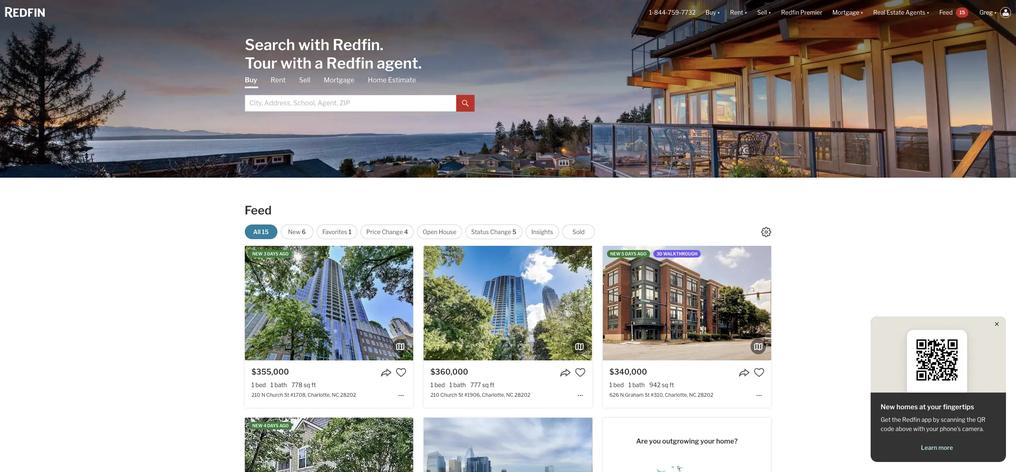 Task type: locate. For each thing, give the bounding box(es) containing it.
0 horizontal spatial rent
[[271, 76, 286, 84]]

estimate
[[388, 76, 416, 84]]

2 horizontal spatial bath
[[633, 381, 645, 388]]

favorites 1
[[323, 228, 352, 235]]

0 horizontal spatial buy
[[245, 76, 257, 84]]

tab list
[[245, 75, 475, 111]]

City, Address, School, Agent, ZIP search field
[[245, 95, 457, 111]]

buy inside dropdown button
[[706, 9, 717, 16]]

1 horizontal spatial change
[[491, 228, 512, 235]]

sq right 778
[[304, 381, 310, 388]]

days for $340,000
[[626, 251, 637, 256]]

1 vertical spatial rent
[[271, 76, 286, 84]]

5 left 3d
[[622, 251, 625, 256]]

favorite button image for $340,000
[[754, 367, 765, 378]]

2 favorite button checkbox from the left
[[575, 367, 586, 378]]

2 28202 from the left
[[515, 392, 531, 398]]

1 horizontal spatial rent
[[731, 9, 744, 16]]

▾ for sell ▾
[[769, 9, 772, 16]]

3 28202 from the left
[[698, 392, 714, 398]]

0 horizontal spatial 15
[[262, 228, 269, 235]]

0 horizontal spatial new
[[288, 228, 301, 235]]

0 horizontal spatial favorite button image
[[575, 367, 586, 378]]

1 horizontal spatial 15
[[960, 9, 966, 15]]

buy ▾
[[706, 9, 721, 16]]

change inside radio
[[382, 228, 403, 235]]

0 horizontal spatial the
[[893, 416, 902, 423]]

0 horizontal spatial 5
[[513, 228, 517, 235]]

the right get
[[893, 416, 902, 423]]

1-844-759-7732
[[650, 9, 696, 16]]

All radio
[[245, 225, 277, 239]]

favorite button checkbox for $360,000
[[575, 367, 586, 378]]

nc right #310,
[[690, 392, 697, 398]]

2 n from the left
[[621, 392, 624, 398]]

2 bed from the left
[[435, 381, 445, 388]]

new for $355,000
[[253, 251, 263, 256]]

1 horizontal spatial n
[[621, 392, 624, 398]]

charlotte, down 942 sq ft
[[665, 392, 689, 398]]

2 horizontal spatial redfin
[[903, 416, 921, 423]]

1 ft from the left
[[312, 381, 316, 388]]

ft up 210 church st #1906, charlotte, nc 28202
[[490, 381, 495, 388]]

photo of 402 16th st e, charlotte, nc 28206 image
[[77, 418, 245, 472], [245, 418, 414, 472], [414, 418, 582, 472]]

0 horizontal spatial favorite button checkbox
[[396, 367, 407, 378]]

210
[[252, 392, 261, 398], [431, 392, 440, 398]]

favorite button checkbox
[[396, 367, 407, 378], [575, 367, 586, 378], [754, 367, 765, 378]]

1 bath for $360,000
[[450, 381, 466, 388]]

3 photo of 210 church st #1906, charlotte, nc 28202 image from the left
[[593, 246, 761, 360]]

feed up the all
[[245, 203, 272, 217]]

change for 4
[[382, 228, 403, 235]]

626 n graham st #310, charlotte, nc 28202
[[610, 392, 714, 398]]

ago right 3 on the left bottom
[[279, 251, 289, 256]]

the up camera.
[[967, 416, 976, 423]]

0 vertical spatial redfin
[[782, 9, 800, 16]]

3 charlotte, from the left
[[665, 392, 689, 398]]

1 horizontal spatial favorite button image
[[754, 367, 765, 378]]

0 horizontal spatial church
[[266, 392, 283, 398]]

0 vertical spatial 4
[[404, 228, 408, 235]]

0 vertical spatial buy
[[706, 9, 717, 16]]

ft up 210 n church st #1708, charlotte, nc 28202 on the bottom left
[[312, 381, 316, 388]]

ago for $340,000
[[638, 251, 647, 256]]

3 nc from the left
[[690, 392, 697, 398]]

home estimate link
[[368, 75, 416, 85]]

sell ▾ button
[[758, 0, 772, 25]]

with
[[298, 35, 330, 54], [281, 54, 312, 72], [914, 425, 926, 432]]

change right status
[[491, 228, 512, 235]]

0 horizontal spatial redfin
[[327, 54, 374, 72]]

st left "#1906,"
[[459, 392, 464, 398]]

2 horizontal spatial bed
[[614, 381, 624, 388]]

sell right rent link
[[299, 76, 311, 84]]

n right 626
[[621, 392, 624, 398]]

rent ▾ button
[[726, 0, 753, 25]]

2 horizontal spatial 28202
[[698, 392, 714, 398]]

nc for $355,000
[[332, 392, 339, 398]]

0 horizontal spatial sq
[[304, 381, 310, 388]]

ago down 210 n church st #1708, charlotte, nc 28202 on the bottom left
[[280, 423, 289, 428]]

0 horizontal spatial 4
[[264, 423, 267, 428]]

app install qr code image
[[914, 337, 961, 383]]

3 photo of 333 w trade st #1808, charlotte, nc 28202 image from the left
[[593, 418, 761, 472]]

5
[[513, 228, 517, 235], [622, 251, 625, 256]]

learn
[[922, 444, 938, 451]]

2 church from the left
[[441, 392, 458, 398]]

bed down $360,000
[[435, 381, 445, 388]]

all 15
[[253, 228, 269, 235]]

redfin
[[782, 9, 800, 16], [327, 54, 374, 72], [903, 416, 921, 423]]

st left #1708,
[[284, 392, 289, 398]]

mortgage up city, address, school, agent, zip search box in the left top of the page
[[324, 76, 355, 84]]

0 vertical spatial your
[[928, 403, 942, 411]]

agents
[[906, 9, 926, 16]]

rent for rent ▾
[[731, 9, 744, 16]]

0 horizontal spatial st
[[284, 392, 289, 398]]

redfin.
[[333, 35, 384, 54]]

1 horizontal spatial nc
[[507, 392, 514, 398]]

1 vertical spatial buy
[[245, 76, 257, 84]]

2 vertical spatial your
[[701, 437, 715, 445]]

2 horizontal spatial st
[[645, 392, 650, 398]]

28202
[[340, 392, 356, 398], [515, 392, 531, 398], [698, 392, 714, 398]]

your
[[928, 403, 942, 411], [927, 425, 939, 432], [701, 437, 715, 445]]

1 bath for $340,000
[[629, 381, 645, 388]]

mortgage inside 'tab list'
[[324, 76, 355, 84]]

1 vertical spatial 15
[[262, 228, 269, 235]]

charlotte,
[[308, 392, 331, 398], [482, 392, 505, 398], [665, 392, 689, 398]]

0 horizontal spatial n
[[262, 392, 265, 398]]

new
[[253, 251, 263, 256], [611, 251, 621, 256], [253, 423, 263, 428]]

15 right the all
[[262, 228, 269, 235]]

1 bath down $360,000
[[450, 381, 466, 388]]

2 horizontal spatial 1 bath
[[629, 381, 645, 388]]

3 st from the left
[[645, 392, 650, 398]]

759-
[[668, 9, 682, 16]]

3d
[[657, 251, 663, 256]]

buy ▾ button
[[706, 0, 721, 25]]

change right price
[[382, 228, 403, 235]]

fingertips
[[944, 403, 975, 411]]

1 favorite button image from the left
[[575, 367, 586, 378]]

st
[[284, 392, 289, 398], [459, 392, 464, 398], [645, 392, 650, 398]]

2 ▾ from the left
[[745, 9, 748, 16]]

above
[[896, 425, 913, 432]]

3 1 bed from the left
[[610, 381, 624, 388]]

0 horizontal spatial sell
[[299, 76, 311, 84]]

1 horizontal spatial 1 bed
[[431, 381, 445, 388]]

3 favorite button checkbox from the left
[[754, 367, 765, 378]]

rent right buy ▾
[[731, 9, 744, 16]]

2 favorite button image from the left
[[754, 367, 765, 378]]

1 st from the left
[[284, 392, 289, 398]]

2 210 from the left
[[431, 392, 440, 398]]

▾ right greg
[[995, 9, 998, 16]]

1 horizontal spatial sq
[[483, 381, 489, 388]]

a
[[315, 54, 323, 72]]

rent link
[[271, 75, 286, 85]]

church down $355,000
[[266, 392, 283, 398]]

1 photo of 626 n graham st #310, charlotte, nc 28202 image from the left
[[435, 246, 603, 360]]

0 vertical spatial feed
[[940, 9, 953, 16]]

ago left 3d
[[638, 251, 647, 256]]

0 vertical spatial rent
[[731, 9, 744, 16]]

0 horizontal spatial mortgage
[[324, 76, 355, 84]]

1 horizontal spatial 1 bath
[[450, 381, 466, 388]]

210 for $355,000
[[252, 392, 261, 398]]

new for $340,000
[[611, 251, 621, 256]]

1 horizontal spatial 28202
[[515, 392, 531, 398]]

rent down tour
[[271, 76, 286, 84]]

buy for buy
[[245, 76, 257, 84]]

rent inside dropdown button
[[731, 9, 744, 16]]

photo of 210 church st #1906, charlotte, nc 28202 image
[[256, 246, 424, 360], [424, 246, 593, 360], [593, 246, 761, 360]]

0 horizontal spatial nc
[[332, 392, 339, 398]]

210 down $355,000
[[252, 392, 261, 398]]

1 bed down $355,000
[[252, 381, 266, 388]]

buy right 7732
[[706, 9, 717, 16]]

1 horizontal spatial charlotte,
[[482, 392, 505, 398]]

1 horizontal spatial 210
[[431, 392, 440, 398]]

1 horizontal spatial the
[[967, 416, 976, 423]]

bath
[[275, 381, 287, 388], [454, 381, 466, 388], [633, 381, 645, 388]]

1 210 from the left
[[252, 392, 261, 398]]

are
[[637, 437, 648, 445]]

nc right #1708,
[[332, 392, 339, 398]]

redfin up above
[[903, 416, 921, 423]]

photo of 626 n graham st #310, charlotte, nc 28202 image
[[435, 246, 603, 360], [603, 246, 772, 360], [772, 246, 940, 360]]

0 vertical spatial 15
[[960, 9, 966, 15]]

0 vertical spatial 5
[[513, 228, 517, 235]]

sq right 777
[[483, 381, 489, 388]]

1 vertical spatial sell
[[299, 76, 311, 84]]

bed for $340,000
[[614, 381, 624, 388]]

0 vertical spatial new
[[288, 228, 301, 235]]

2 bath from the left
[[454, 381, 466, 388]]

1 horizontal spatial sell
[[758, 9, 768, 16]]

2 horizontal spatial ft
[[670, 381, 675, 388]]

1 bath
[[271, 381, 287, 388], [450, 381, 466, 388], [629, 381, 645, 388]]

0 horizontal spatial charlotte,
[[308, 392, 331, 398]]

your for fingertips
[[928, 403, 942, 411]]

mortgage inside dropdown button
[[833, 9, 860, 16]]

0 horizontal spatial ft
[[312, 381, 316, 388]]

new inside the new option
[[288, 228, 301, 235]]

1 horizontal spatial favorite button checkbox
[[575, 367, 586, 378]]

option group
[[245, 225, 595, 239]]

rent ▾
[[731, 9, 748, 16]]

0 horizontal spatial feed
[[245, 203, 272, 217]]

photo of 210 n church st #1708, charlotte, nc 28202 image
[[77, 246, 245, 360], [245, 246, 414, 360], [414, 246, 582, 360]]

sell ▾ button
[[753, 0, 777, 25]]

change inside 'radio'
[[491, 228, 512, 235]]

15 left greg
[[960, 9, 966, 15]]

sell inside dropdown button
[[758, 9, 768, 16]]

an image of a house image
[[646, 459, 729, 472]]

new up get
[[881, 403, 896, 411]]

1 vertical spatial your
[[927, 425, 939, 432]]

3 photo of 402 16th st e, charlotte, nc 28206 image from the left
[[414, 418, 582, 472]]

church down $360,000
[[441, 392, 458, 398]]

st left #310,
[[645, 392, 650, 398]]

2 horizontal spatial 1 bed
[[610, 381, 624, 388]]

2 charlotte, from the left
[[482, 392, 505, 398]]

3 bed from the left
[[614, 381, 624, 388]]

your right the at on the bottom right of page
[[928, 403, 942, 411]]

1 vertical spatial new
[[881, 403, 896, 411]]

mortgage link
[[324, 75, 355, 85]]

1-844-759-7732 link
[[650, 9, 696, 16]]

ft up 626 n graham st #310, charlotte, nc 28202 on the right of the page
[[670, 381, 675, 388]]

1 bed from the left
[[256, 381, 266, 388]]

1 horizontal spatial redfin
[[782, 9, 800, 16]]

1 bed down $360,000
[[431, 381, 445, 388]]

feed right agents
[[940, 9, 953, 16]]

get the redfin app by scanning the qr code above with your phone's camera.
[[881, 416, 986, 432]]

4 ▾ from the left
[[861, 9, 864, 16]]

0 horizontal spatial 210
[[252, 392, 261, 398]]

15
[[960, 9, 966, 15], [262, 228, 269, 235]]

28202 for $355,000
[[340, 392, 356, 398]]

1 28202 from the left
[[340, 392, 356, 398]]

1 change from the left
[[382, 228, 403, 235]]

0 vertical spatial sell
[[758, 9, 768, 16]]

bed up 626
[[614, 381, 624, 388]]

1 horizontal spatial new
[[881, 403, 896, 411]]

2 sq from the left
[[483, 381, 489, 388]]

1 horizontal spatial bath
[[454, 381, 466, 388]]

5 ▾ from the left
[[927, 9, 930, 16]]

Sold radio
[[563, 225, 595, 239]]

ft for $355,000
[[312, 381, 316, 388]]

1 bath up "graham"
[[629, 381, 645, 388]]

0 horizontal spatial 1 bed
[[252, 381, 266, 388]]

1 n from the left
[[262, 392, 265, 398]]

▾ right agents
[[927, 9, 930, 16]]

1 the from the left
[[893, 416, 902, 423]]

210 down $360,000
[[431, 392, 440, 398]]

home?
[[717, 437, 738, 445]]

1 horizontal spatial buy
[[706, 9, 717, 16]]

redfin inside search with redfin. tour with a redfin agent.
[[327, 54, 374, 72]]

search with redfin. tour with a redfin agent.
[[245, 35, 422, 72]]

0 horizontal spatial bed
[[256, 381, 266, 388]]

1 ▾ from the left
[[718, 9, 721, 16]]

▾ left rent ▾
[[718, 9, 721, 16]]

▾ left sell ▾
[[745, 9, 748, 16]]

1 vertical spatial 4
[[264, 423, 267, 428]]

sq for $340,000
[[662, 381, 669, 388]]

2 change from the left
[[491, 228, 512, 235]]

your left home? at the bottom of page
[[701, 437, 715, 445]]

210 for $360,000
[[431, 392, 440, 398]]

church
[[266, 392, 283, 398], [441, 392, 458, 398]]

2 horizontal spatial nc
[[690, 392, 697, 398]]

1 photo of 210 church st #1906, charlotte, nc 28202 image from the left
[[256, 246, 424, 360]]

price
[[367, 228, 381, 235]]

0 horizontal spatial 28202
[[340, 392, 356, 398]]

1 vertical spatial redfin
[[327, 54, 374, 72]]

1 horizontal spatial mortgage
[[833, 9, 860, 16]]

1 horizontal spatial 4
[[404, 228, 408, 235]]

1 favorite button checkbox from the left
[[396, 367, 407, 378]]

210 church st #1906, charlotte, nc 28202
[[431, 392, 531, 398]]

1 bath down $355,000
[[271, 381, 287, 388]]

2 nc from the left
[[507, 392, 514, 398]]

new left 6 at top
[[288, 228, 301, 235]]

3 ft from the left
[[670, 381, 675, 388]]

0 horizontal spatial change
[[382, 228, 403, 235]]

photo of 333 w trade st #1808, charlotte, nc 28202 image
[[256, 418, 424, 472], [424, 418, 593, 472], [593, 418, 761, 472]]

1 sq from the left
[[304, 381, 310, 388]]

2 ft from the left
[[490, 381, 495, 388]]

nc
[[332, 392, 339, 398], [507, 392, 514, 398], [690, 392, 697, 398]]

Open House radio
[[417, 225, 462, 239]]

bath left 777
[[454, 381, 466, 388]]

1 horizontal spatial church
[[441, 392, 458, 398]]

3
[[264, 251, 267, 256]]

bath left 778
[[275, 381, 287, 388]]

redfin up mortgage link
[[327, 54, 374, 72]]

sq right 942
[[662, 381, 669, 388]]

mortgage left the real at the right top of page
[[833, 9, 860, 16]]

n down $355,000
[[262, 392, 265, 398]]

1 nc from the left
[[332, 392, 339, 398]]

st for $340,000
[[645, 392, 650, 398]]

bath for $360,000
[[454, 381, 466, 388]]

charlotte, down 777 sq ft
[[482, 392, 505, 398]]

favorite button image
[[575, 367, 586, 378], [754, 367, 765, 378]]

charlotte, down 778 sq ft
[[308, 392, 331, 398]]

2 horizontal spatial sq
[[662, 381, 669, 388]]

New radio
[[281, 225, 313, 239]]

your down by
[[927, 425, 939, 432]]

0 horizontal spatial 1 bath
[[271, 381, 287, 388]]

ft for $360,000
[[490, 381, 495, 388]]

3 ▾ from the left
[[769, 9, 772, 16]]

mortgage ▾ button
[[833, 0, 864, 25]]

3 1 bath from the left
[[629, 381, 645, 388]]

feed
[[940, 9, 953, 16], [245, 203, 272, 217]]

insights
[[532, 228, 554, 235]]

1 horizontal spatial bed
[[435, 381, 445, 388]]

1 bed up 626
[[610, 381, 624, 388]]

bath for $340,000
[[633, 381, 645, 388]]

2 st from the left
[[459, 392, 464, 398]]

new
[[288, 228, 301, 235], [881, 403, 896, 411]]

1 horizontal spatial feed
[[940, 9, 953, 16]]

learn more link
[[881, 444, 994, 452]]

ft for $340,000
[[670, 381, 675, 388]]

1 horizontal spatial st
[[459, 392, 464, 398]]

mortgage for mortgage
[[324, 76, 355, 84]]

1 bath for $355,000
[[271, 381, 287, 388]]

2 horizontal spatial charlotte,
[[665, 392, 689, 398]]

bed down $355,000
[[256, 381, 266, 388]]

28202 for $340,000
[[698, 392, 714, 398]]

1 1 bath from the left
[[271, 381, 287, 388]]

0 horizontal spatial bath
[[275, 381, 287, 388]]

5 inside status change 'radio'
[[513, 228, 517, 235]]

1 charlotte, from the left
[[308, 392, 331, 398]]

1 bath from the left
[[275, 381, 287, 388]]

6 ▾ from the left
[[995, 9, 998, 16]]

1 horizontal spatial ft
[[490, 381, 495, 388]]

2 1 bath from the left
[[450, 381, 466, 388]]

bed for $360,000
[[435, 381, 445, 388]]

redfin left premier at right
[[782, 9, 800, 16]]

3 bath from the left
[[633, 381, 645, 388]]

bed
[[256, 381, 266, 388], [435, 381, 445, 388], [614, 381, 624, 388]]

bath up "graham"
[[633, 381, 645, 388]]

▾
[[718, 9, 721, 16], [745, 9, 748, 16], [769, 9, 772, 16], [861, 9, 864, 16], [927, 9, 930, 16], [995, 9, 998, 16]]

942 sq ft
[[650, 381, 675, 388]]

house
[[439, 228, 457, 235]]

777
[[471, 381, 481, 388]]

1-
[[650, 9, 655, 16]]

1 vertical spatial mortgage
[[324, 76, 355, 84]]

favorites
[[323, 228, 348, 235]]

1 1 bed from the left
[[252, 381, 266, 388]]

1 vertical spatial 5
[[622, 251, 625, 256]]

sell for sell
[[299, 76, 311, 84]]

$355,000
[[252, 368, 289, 376]]

buy down tour
[[245, 76, 257, 84]]

nc right "#1906,"
[[507, 392, 514, 398]]

redfin inside get the redfin app by scanning the qr code above with your phone's camera.
[[903, 416, 921, 423]]

are you outgrowing your home?
[[637, 437, 738, 445]]

5 left insights
[[513, 228, 517, 235]]

3 photo of 626 n graham st #310, charlotte, nc 28202 image from the left
[[772, 246, 940, 360]]

▾ left the real at the right top of page
[[861, 9, 864, 16]]

sq for $360,000
[[483, 381, 489, 388]]

2 horizontal spatial favorite button checkbox
[[754, 367, 765, 378]]

2 1 bed from the left
[[431, 381, 445, 388]]

3 sq from the left
[[662, 381, 669, 388]]

▾ right rent ▾
[[769, 9, 772, 16]]

0 vertical spatial mortgage
[[833, 9, 860, 16]]

2 vertical spatial redfin
[[903, 416, 921, 423]]

sell right rent ▾
[[758, 9, 768, 16]]

n for $340,000
[[621, 392, 624, 398]]

favorite button checkbox for $355,000
[[396, 367, 407, 378]]

new for new 6
[[288, 228, 301, 235]]

ft
[[312, 381, 316, 388], [490, 381, 495, 388], [670, 381, 675, 388]]



Task type: vqa. For each thing, say whether or not it's contained in the screenshot.
"www.nmlsconsumeraccess.org" link
no



Task type: describe. For each thing, give the bounding box(es) containing it.
all
[[253, 228, 261, 235]]

Insights radio
[[526, 225, 559, 239]]

new homes at your fingertips
[[881, 403, 975, 411]]

bed for $355,000
[[256, 381, 266, 388]]

#1708,
[[291, 392, 307, 398]]

qr
[[978, 416, 986, 423]]

1 bed for $355,000
[[252, 381, 266, 388]]

search
[[245, 35, 295, 54]]

1 inside favorites option
[[349, 228, 352, 235]]

rent for rent
[[271, 76, 286, 84]]

premier
[[801, 9, 823, 16]]

sell ▾
[[758, 9, 772, 16]]

1 horizontal spatial 5
[[622, 251, 625, 256]]

15 inside all radio
[[262, 228, 269, 235]]

▾ for greg ▾
[[995, 9, 998, 16]]

4 inside price change radio
[[404, 228, 408, 235]]

Price Change radio
[[361, 225, 414, 239]]

tour
[[245, 54, 277, 72]]

estate
[[887, 9, 905, 16]]

mortgage ▾ button
[[828, 0, 869, 25]]

graham
[[625, 392, 644, 398]]

redfin premier
[[782, 9, 823, 16]]

code
[[881, 425, 895, 432]]

626
[[610, 392, 620, 398]]

buy for buy ▾
[[706, 9, 717, 16]]

1 bed for $360,000
[[431, 381, 445, 388]]

6
[[302, 228, 306, 235]]

favorite button checkbox for $340,000
[[754, 367, 765, 378]]

home estimate
[[368, 76, 416, 84]]

210 n church st #1708, charlotte, nc 28202
[[252, 392, 356, 398]]

2 photo of 626 n graham st #310, charlotte, nc 28202 image from the left
[[603, 246, 772, 360]]

▾ for rent ▾
[[745, 9, 748, 16]]

$360,000
[[431, 368, 469, 376]]

778
[[292, 381, 303, 388]]

2 photo of 333 w trade st #1808, charlotte, nc 28202 image from the left
[[424, 418, 593, 472]]

777 sq ft
[[471, 381, 495, 388]]

sold
[[573, 228, 585, 235]]

app
[[922, 416, 932, 423]]

get
[[881, 416, 891, 423]]

buy ▾ button
[[701, 0, 726, 25]]

charlotte, for $340,000
[[665, 392, 689, 398]]

redfin premier button
[[777, 0, 828, 25]]

▾ for buy ▾
[[718, 9, 721, 16]]

price change 4
[[367, 228, 408, 235]]

844-
[[655, 9, 668, 16]]

option group containing all
[[245, 225, 595, 239]]

Status Change radio
[[466, 225, 523, 239]]

st for $355,000
[[284, 392, 289, 398]]

7732
[[682, 9, 696, 16]]

mortgage ▾
[[833, 9, 864, 16]]

redfin inside button
[[782, 9, 800, 16]]

with inside get the redfin app by scanning the qr code above with your phone's camera.
[[914, 425, 926, 432]]

bath for $355,000
[[275, 381, 287, 388]]

new for new homes at your fingertips
[[881, 403, 896, 411]]

1 bed for $340,000
[[610, 381, 624, 388]]

2 the from the left
[[967, 416, 976, 423]]

#1906,
[[465, 392, 481, 398]]

walkthrough
[[664, 251, 698, 256]]

home
[[368, 76, 387, 84]]

rent ▾ button
[[731, 0, 748, 25]]

778 sq ft
[[292, 381, 316, 388]]

submit search image
[[462, 100, 469, 107]]

you
[[650, 437, 661, 445]]

outgrowing
[[663, 437, 700, 445]]

1 church from the left
[[266, 392, 283, 398]]

your for home?
[[701, 437, 715, 445]]

sq for $355,000
[[304, 381, 310, 388]]

1 photo of 210 n church st #1708, charlotte, nc 28202 image from the left
[[77, 246, 245, 360]]

1 vertical spatial feed
[[245, 203, 272, 217]]

nc for $340,000
[[690, 392, 697, 398]]

▾ for mortgage ▾
[[861, 9, 864, 16]]

greg
[[980, 9, 994, 16]]

1 photo of 333 w trade st #1808, charlotte, nc 28202 image from the left
[[256, 418, 424, 472]]

real
[[874, 9, 886, 16]]

mortgage for mortgage ▾
[[833, 9, 860, 16]]

favorite button image
[[396, 367, 407, 378]]

status change 5
[[472, 228, 517, 235]]

3 photo of 210 n church st #1708, charlotte, nc 28202 image from the left
[[414, 246, 582, 360]]

greg ▾
[[980, 9, 998, 16]]

real estate agents ▾ button
[[869, 0, 935, 25]]

new 4 days ago
[[253, 423, 289, 428]]

buy link
[[245, 75, 257, 88]]

3d walkthrough
[[657, 251, 698, 256]]

new 5 days ago
[[611, 251, 647, 256]]

homes
[[897, 403, 919, 411]]

sell for sell ▾
[[758, 9, 768, 16]]

scanning
[[942, 416, 966, 423]]

new 6
[[288, 228, 306, 235]]

camera.
[[963, 425, 985, 432]]

agent.
[[377, 54, 422, 72]]

your inside get the redfin app by scanning the qr code above with your phone's camera.
[[927, 425, 939, 432]]

charlotte, for $355,000
[[308, 392, 331, 398]]

favorite button image for $360,000
[[575, 367, 586, 378]]

status
[[472, 228, 489, 235]]

open
[[423, 228, 438, 235]]

by
[[934, 416, 940, 423]]

days for $355,000
[[267, 251, 279, 256]]

learn more
[[922, 444, 954, 451]]

real estate agents ▾
[[874, 9, 930, 16]]

Favorites radio
[[317, 225, 357, 239]]

phone's
[[940, 425, 962, 432]]

real estate agents ▾ link
[[874, 0, 930, 25]]

at
[[920, 403, 927, 411]]

2 photo of 210 church st #1906, charlotte, nc 28202 image from the left
[[424, 246, 593, 360]]

new 3 days ago
[[253, 251, 289, 256]]

open house
[[423, 228, 457, 235]]

1 photo of 402 16th st e, charlotte, nc 28206 image from the left
[[77, 418, 245, 472]]

change for 5
[[491, 228, 512, 235]]

sell link
[[299, 75, 311, 85]]

tab list containing buy
[[245, 75, 475, 111]]

942
[[650, 381, 661, 388]]

more
[[939, 444, 954, 451]]

n for $355,000
[[262, 392, 265, 398]]

2 photo of 402 16th st e, charlotte, nc 28206 image from the left
[[245, 418, 414, 472]]

2 photo of 210 n church st #1708, charlotte, nc 28202 image from the left
[[245, 246, 414, 360]]

ago for $355,000
[[279, 251, 289, 256]]

$340,000
[[610, 368, 648, 376]]



